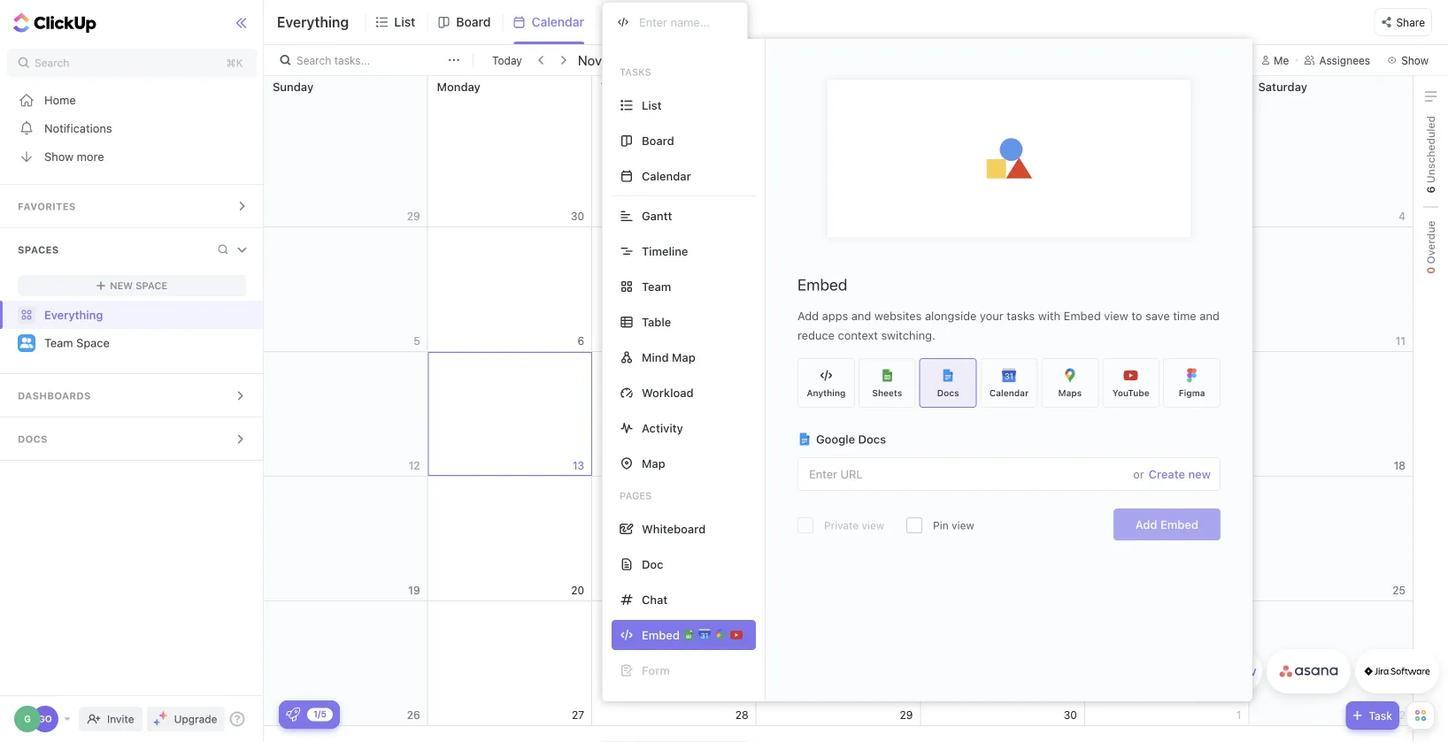 Task type: locate. For each thing, give the bounding box(es) containing it.
map
[[672, 351, 696, 364], [642, 457, 666, 471]]

notifications link
[[0, 114, 264, 143]]

embed up apps
[[798, 275, 848, 294]]

0 horizontal spatial map
[[642, 457, 666, 471]]

team space link
[[44, 329, 248, 358]]

and right time
[[1200, 309, 1220, 323]]

board up today button
[[456, 15, 491, 29]]

embed inside add apps and websites alongside your tasks with embed view to save time and reduce context switching.
[[1064, 309, 1101, 323]]

thursday
[[930, 80, 981, 93]]

space right new
[[136, 280, 168, 292]]

calendar link
[[532, 0, 591, 44]]

1 vertical spatial add
[[1136, 518, 1158, 532]]

onboarding checklist button element
[[286, 708, 300, 722]]

1 horizontal spatial map
[[672, 351, 696, 364]]

activity
[[642, 422, 683, 435]]

1 horizontal spatial and
[[1200, 309, 1220, 323]]

and up context
[[851, 309, 871, 323]]

0 horizontal spatial list
[[394, 15, 415, 29]]

create
[[1149, 468, 1185, 481]]

Enter URL text field
[[799, 459, 1133, 490]]

unscheduled
[[1425, 116, 1437, 186]]

embed down or create new
[[1161, 518, 1199, 532]]

space
[[136, 280, 168, 292], [76, 337, 110, 350]]

new
[[110, 280, 133, 292]]

3 row from the top
[[264, 352, 1414, 477]]

1 horizontal spatial embed
[[1064, 309, 1101, 323]]

grid containing sunday
[[263, 76, 1414, 743]]

0 horizontal spatial view
[[862, 520, 885, 532]]

1 vertical spatial space
[[76, 337, 110, 350]]

chat
[[642, 594, 668, 607]]

0 vertical spatial embed
[[798, 275, 848, 294]]

view right 'private'
[[862, 520, 885, 532]]

0 horizontal spatial add
[[798, 309, 819, 323]]

add for add apps and websites alongside your tasks with embed view to save time and reduce context switching.
[[798, 309, 819, 323]]

0 horizontal spatial docs
[[18, 434, 48, 445]]

timeline
[[642, 245, 688, 258]]

0 horizontal spatial calendar
[[532, 15, 584, 29]]

add
[[798, 309, 819, 323], [1136, 518, 1158, 532]]

1 horizontal spatial search
[[297, 54, 331, 66]]

1 horizontal spatial calendar
[[642, 170, 691, 183]]

view left "to"
[[1104, 309, 1129, 323]]

add down or
[[1136, 518, 1158, 532]]

search
[[297, 54, 331, 66], [35, 57, 69, 69]]

view
[[1104, 309, 1129, 323], [862, 520, 885, 532], [952, 520, 974, 532]]

25
[[1393, 585, 1406, 597]]

2 horizontal spatial view
[[1104, 309, 1129, 323]]

team right user group icon
[[44, 337, 73, 350]]

0
[[1425, 267, 1437, 274]]

1 horizontal spatial list
[[642, 99, 662, 112]]

and
[[851, 309, 871, 323], [1200, 309, 1220, 323]]

new space
[[110, 280, 168, 292]]

calendar left maps
[[990, 388, 1029, 398]]

0 vertical spatial space
[[136, 280, 168, 292]]

add embed
[[1136, 518, 1199, 532]]

view inside add apps and websites alongside your tasks with embed view to save time and reduce context switching.
[[1104, 309, 1129, 323]]

2 vertical spatial calendar
[[990, 388, 1029, 398]]

0 vertical spatial add
[[798, 309, 819, 323]]

view right the pin
[[952, 520, 974, 532]]

0 vertical spatial team
[[642, 280, 671, 293]]

search tasks...
[[297, 54, 370, 66]]

home
[[44, 93, 76, 107]]

1 horizontal spatial docs
[[858, 433, 886, 446]]

calendar
[[532, 15, 584, 29], [642, 170, 691, 183], [990, 388, 1029, 398]]

1 horizontal spatial board
[[642, 134, 674, 147]]

board down the tuesday on the left top of page
[[642, 134, 674, 147]]

calendar up the gantt on the left top of the page
[[642, 170, 691, 183]]

board link
[[456, 0, 498, 44]]

team inside the sidebar navigation
[[44, 337, 73, 350]]

docs down dashboards at the bottom of page
[[18, 434, 48, 445]]

docs
[[937, 388, 959, 398], [858, 433, 886, 446], [18, 434, 48, 445]]

0 horizontal spatial board
[[456, 15, 491, 29]]

0 horizontal spatial team
[[44, 337, 73, 350]]

today button
[[489, 51, 526, 69]]

27
[[572, 710, 584, 722]]

calendar left "view" dropdown button
[[532, 15, 584, 29]]

share
[[1396, 16, 1425, 28]]

1 vertical spatial team
[[44, 337, 73, 350]]

map down activity
[[642, 457, 666, 471]]

friday
[[1094, 80, 1128, 93]]

reduce
[[798, 329, 835, 342]]

new
[[1188, 468, 1211, 481]]

search up sunday
[[297, 54, 331, 66]]

0 horizontal spatial everything
[[44, 309, 103, 322]]

0 horizontal spatial and
[[851, 309, 871, 323]]

view
[[632, 15, 660, 29]]

team up table at left
[[642, 280, 671, 293]]

youtube
[[1113, 388, 1150, 398]]

me button
[[1255, 50, 1296, 71]]

1 vertical spatial embed
[[1064, 309, 1101, 323]]

me
[[1274, 54, 1289, 66]]

0 vertical spatial map
[[672, 351, 696, 364]]

docs right sheets
[[937, 388, 959, 398]]

docs right the 'google'
[[858, 433, 886, 446]]

everything up search tasks...
[[277, 13, 349, 30]]

5 row from the top
[[264, 602, 1414, 727]]

1 horizontal spatial add
[[1136, 518, 1158, 532]]

private
[[824, 520, 859, 532]]

embed right with
[[1064, 309, 1101, 323]]

view for private view
[[862, 520, 885, 532]]

0 horizontal spatial space
[[76, 337, 110, 350]]

2 row from the top
[[264, 228, 1414, 352]]

table
[[642, 316, 671, 329]]

assignees button
[[1296, 50, 1379, 71]]

time
[[1173, 309, 1197, 323]]

map right mind
[[672, 351, 696, 364]]

invite
[[107, 714, 134, 726]]

1 horizontal spatial view
[[952, 520, 974, 532]]

search inside the sidebar navigation
[[35, 57, 69, 69]]

0 vertical spatial board
[[456, 15, 491, 29]]

team for team
[[642, 280, 671, 293]]

team
[[642, 280, 671, 293], [44, 337, 73, 350]]

or create new
[[1133, 468, 1211, 481]]

1 horizontal spatial space
[[136, 280, 168, 292]]

list down the tuesday on the left top of page
[[642, 99, 662, 112]]

your
[[980, 309, 1004, 323]]

sunday
[[273, 80, 314, 93]]

show
[[44, 150, 74, 163]]

add inside add apps and websites alongside your tasks with embed view to save time and reduce context switching.
[[798, 309, 819, 323]]

space for new space
[[136, 280, 168, 292]]

upgrade
[[174, 714, 217, 726]]

18
[[1394, 460, 1406, 472]]

add up reduce
[[798, 309, 819, 323]]

space down everything link
[[76, 337, 110, 350]]

with
[[1038, 309, 1061, 323]]

row
[[264, 76, 1414, 228], [264, 228, 1414, 352], [264, 352, 1414, 477], [264, 477, 1414, 602], [264, 602, 1414, 727]]

everything up team space
[[44, 309, 103, 322]]

0 vertical spatial everything
[[277, 13, 349, 30]]

6
[[1425, 186, 1437, 193]]

1 horizontal spatial team
[[642, 280, 671, 293]]

add embed button
[[1114, 509, 1221, 541]]

task
[[1369, 710, 1393, 722]]

list up the search tasks... 'text box'
[[394, 15, 415, 29]]

doc
[[642, 558, 664, 571]]

or
[[1133, 468, 1144, 481]]

list link
[[394, 0, 423, 44]]

add inside button
[[1136, 518, 1158, 532]]

sheets
[[872, 388, 902, 398]]

pages
[[620, 490, 652, 502]]

calendar inside 'link'
[[532, 15, 584, 29]]

1 vertical spatial everything
[[44, 309, 103, 322]]

0 horizontal spatial search
[[35, 57, 69, 69]]

grid
[[263, 76, 1414, 743]]

maps
[[1058, 388, 1082, 398]]

list
[[394, 15, 415, 29], [642, 99, 662, 112]]

share button
[[1374, 8, 1432, 36]]

1/5
[[313, 710, 327, 720]]

0 vertical spatial calendar
[[532, 15, 584, 29]]

board
[[456, 15, 491, 29], [642, 134, 674, 147]]

1 vertical spatial board
[[642, 134, 674, 147]]

everything inside the sidebar navigation
[[44, 309, 103, 322]]

search up the home
[[35, 57, 69, 69]]

2 vertical spatial embed
[[1161, 518, 1199, 532]]

tasks
[[1007, 309, 1035, 323]]

4 row from the top
[[264, 477, 1414, 602]]

search for search tasks...
[[297, 54, 331, 66]]

2 horizontal spatial embed
[[1161, 518, 1199, 532]]

space for team space
[[76, 337, 110, 350]]



Task type: vqa. For each thing, say whether or not it's contained in the screenshot.
Upgrade
yes



Task type: describe. For each thing, give the bounding box(es) containing it.
embed inside button
[[1161, 518, 1199, 532]]

overdue
[[1425, 221, 1437, 267]]

favorites button
[[0, 185, 264, 228]]

alongside
[[925, 309, 977, 323]]

29
[[900, 710, 913, 722]]

13
[[573, 460, 584, 472]]

row containing 26
[[264, 602, 1414, 727]]

16
[[1066, 460, 1077, 472]]

home link
[[0, 86, 264, 114]]

2 horizontal spatial calendar
[[990, 388, 1029, 398]]

28
[[736, 710, 749, 722]]

dashboards
[[18, 390, 91, 402]]

add for add embed
[[1136, 518, 1158, 532]]

1 vertical spatial map
[[642, 457, 666, 471]]

assignees
[[1319, 54, 1371, 66]]

anything
[[807, 388, 846, 398]]

0 horizontal spatial embed
[[798, 275, 848, 294]]

add apps and websites alongside your tasks with embed view to save time and reduce context switching.
[[798, 309, 1220, 342]]

onboarding checklist button image
[[286, 708, 300, 722]]

0 vertical spatial list
[[394, 15, 415, 29]]

pin view
[[933, 520, 974, 532]]

whiteboard
[[642, 523, 706, 536]]

to
[[1132, 309, 1142, 323]]

save
[[1146, 309, 1170, 323]]

google
[[816, 433, 855, 446]]

1 vertical spatial calendar
[[642, 170, 691, 183]]

mind
[[642, 351, 669, 364]]

Search tasks... text field
[[297, 48, 444, 73]]

1 horizontal spatial everything
[[277, 13, 349, 30]]

gantt
[[642, 209, 672, 223]]

15
[[901, 460, 913, 472]]

tasks...
[[334, 54, 370, 66]]

sidebar navigation
[[0, 0, 264, 743]]

upgrade link
[[147, 707, 224, 732]]

user group image
[[20, 338, 33, 348]]

⌘k
[[226, 57, 243, 69]]

docs inside the sidebar navigation
[[18, 434, 48, 445]]

tuesday
[[601, 80, 647, 93]]

excel & csv
[[1199, 667, 1257, 679]]

view button
[[602, 11, 665, 33]]

notifications
[[44, 122, 112, 135]]

switching.
[[881, 329, 936, 342]]

favorites
[[18, 201, 76, 212]]

team space
[[44, 337, 110, 350]]

Enter name... field
[[637, 15, 733, 30]]

private view
[[824, 520, 885, 532]]

show more
[[44, 150, 104, 163]]

26
[[407, 710, 420, 722]]

everything link
[[0, 301, 264, 329]]

tasks
[[620, 66, 651, 78]]

row containing 13
[[264, 352, 1414, 477]]

view for pin view
[[952, 520, 974, 532]]

excel
[[1199, 667, 1224, 679]]

row containing 19
[[264, 477, 1414, 602]]

monday
[[437, 80, 481, 93]]

1 vertical spatial list
[[642, 99, 662, 112]]

&
[[1227, 667, 1234, 679]]

today
[[492, 54, 522, 66]]

excel & csv link
[[1178, 650, 1262, 694]]

2 and from the left
[[1200, 309, 1220, 323]]

mind map
[[642, 351, 696, 364]]

google docs
[[816, 433, 886, 446]]

apps
[[822, 309, 848, 323]]

1 and from the left
[[851, 309, 871, 323]]

board inside "link"
[[456, 15, 491, 29]]

figma
[[1179, 388, 1205, 398]]

csv
[[1237, 667, 1257, 679]]

pin
[[933, 520, 949, 532]]

30
[[1064, 710, 1077, 722]]

context
[[838, 329, 878, 342]]

websites
[[875, 309, 922, 323]]

search for search
[[35, 57, 69, 69]]

team for team space
[[44, 337, 73, 350]]

2 horizontal spatial docs
[[937, 388, 959, 398]]

1 row from the top
[[264, 76, 1414, 228]]

workload
[[642, 386, 694, 400]]

more
[[77, 150, 104, 163]]

19
[[408, 585, 420, 597]]

saturday
[[1258, 80, 1308, 93]]

wednesday
[[766, 80, 829, 93]]

20
[[571, 585, 584, 597]]



